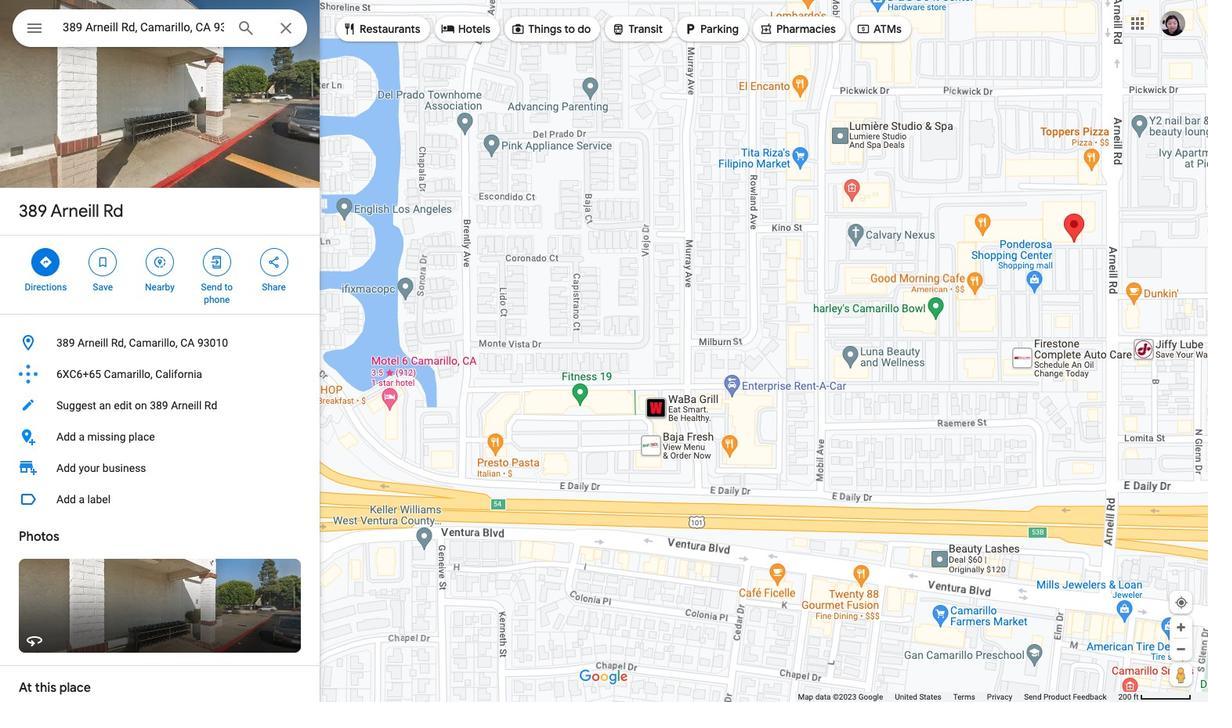 Task type: vqa. For each thing, say whether or not it's contained in the screenshot.
a to the top
yes



Task type: locate. For each thing, give the bounding box(es) containing it.
3 add from the top
[[56, 494, 76, 506]]

edit
[[114, 400, 132, 412]]

2 horizontal spatial 389
[[150, 400, 168, 412]]

send left product
[[1024, 693, 1042, 702]]

to
[[564, 22, 575, 36], [224, 282, 233, 293]]

footer
[[798, 693, 1118, 703]]

none field inside 389 arneill rd, camarillo, ca 93010 field
[[63, 18, 224, 37]]

missing
[[87, 431, 126, 443]]

google account: michele murakami  
(michele.murakami@adept.ai) image
[[1160, 11, 1185, 36]]

phone
[[204, 295, 230, 306]]

suggest
[[56, 400, 96, 412]]

1 vertical spatial 389
[[56, 337, 75, 349]]

footer containing map data ©2023 google
[[798, 693, 1118, 703]]

a
[[79, 431, 85, 443], [79, 494, 85, 506]]

0 vertical spatial send
[[201, 282, 222, 293]]

to up phone
[[224, 282, 233, 293]]

parking
[[700, 22, 739, 36]]

arneill left rd, on the left of the page
[[78, 337, 108, 349]]

389 arneill rd
[[19, 201, 123, 222]]

1 vertical spatial a
[[79, 494, 85, 506]]

 atms
[[856, 20, 902, 38]]

1 horizontal spatial send
[[1024, 693, 1042, 702]]

 restaurants
[[342, 20, 420, 38]]

389 for 389 arneill rd, camarillo, ca 93010
[[56, 337, 75, 349]]

0 vertical spatial rd
[[103, 201, 123, 222]]

do
[[578, 22, 591, 36]]

send for send to phone
[[201, 282, 222, 293]]

feedback
[[1073, 693, 1107, 702]]

things
[[528, 22, 562, 36]]

arneill for rd
[[51, 201, 99, 222]]

389 up 6xc6+65
[[56, 337, 75, 349]]

200
[[1118, 693, 1132, 702]]

0 vertical spatial camarillo,
[[129, 337, 178, 349]]

0 vertical spatial arneill
[[51, 201, 99, 222]]

ft
[[1133, 693, 1139, 702]]

arneill for rd,
[[78, 337, 108, 349]]

data
[[815, 693, 831, 702]]

2 a from the top
[[79, 494, 85, 506]]


[[267, 254, 281, 271]]

0 vertical spatial to
[[564, 22, 575, 36]]

1 horizontal spatial rd
[[204, 400, 217, 412]]

place down on
[[128, 431, 155, 443]]

place inside button
[[128, 431, 155, 443]]

rd up  at the left
[[103, 201, 123, 222]]

0 vertical spatial place
[[128, 431, 155, 443]]


[[153, 254, 167, 271]]

add for add a missing place
[[56, 431, 76, 443]]

2 add from the top
[[56, 462, 76, 475]]

privacy
[[987, 693, 1012, 702]]

 parking
[[683, 20, 739, 38]]

1 horizontal spatial place
[[128, 431, 155, 443]]


[[39, 254, 53, 271]]

send inside send to phone
[[201, 282, 222, 293]]

to left do
[[564, 22, 575, 36]]

show your location image
[[1174, 596, 1188, 610]]

©2023
[[833, 693, 856, 702]]

privacy button
[[987, 693, 1012, 703]]

0 vertical spatial 389
[[19, 201, 47, 222]]

1 vertical spatial to
[[224, 282, 233, 293]]

arneill up  at the left
[[51, 201, 99, 222]]

suggest an edit on 389 arneill rd button
[[0, 390, 320, 421]]

1 horizontal spatial 389
[[56, 337, 75, 349]]

send up phone
[[201, 282, 222, 293]]

389 for 389 arneill rd
[[19, 201, 47, 222]]

states
[[919, 693, 941, 702]]

0 vertical spatial a
[[79, 431, 85, 443]]

google
[[858, 693, 883, 702]]

send to phone
[[201, 282, 233, 306]]

None field
[[63, 18, 224, 37]]

6xc6+65 camarillo, california
[[56, 368, 202, 381]]


[[856, 20, 870, 38]]

a left label
[[79, 494, 85, 506]]

rd
[[103, 201, 123, 222], [204, 400, 217, 412]]

zoom out image
[[1175, 644, 1187, 656]]

united states button
[[895, 693, 941, 703]]

0 horizontal spatial 389
[[19, 201, 47, 222]]

business
[[102, 462, 146, 475]]

restaurants
[[360, 22, 420, 36]]

place down layers
[[59, 681, 91, 696]]

rd inside button
[[204, 400, 217, 412]]

add
[[56, 431, 76, 443], [56, 462, 76, 475], [56, 494, 76, 506]]

camarillo, up edit at the left bottom
[[104, 368, 153, 381]]

 search field
[[13, 9, 307, 50]]

save
[[93, 282, 113, 293]]

1 add from the top
[[56, 431, 76, 443]]

1 vertical spatial send
[[1024, 693, 1042, 702]]

add a missing place
[[56, 431, 155, 443]]

arneill down california
[[171, 400, 202, 412]]

camarillo,
[[129, 337, 178, 349], [104, 368, 153, 381]]

nearby
[[145, 282, 175, 293]]

add for add a label
[[56, 494, 76, 506]]

2 vertical spatial add
[[56, 494, 76, 506]]

0 horizontal spatial send
[[201, 282, 222, 293]]

2 vertical spatial 389
[[150, 400, 168, 412]]

389
[[19, 201, 47, 222], [56, 337, 75, 349], [150, 400, 168, 412]]

0 vertical spatial add
[[56, 431, 76, 443]]

united
[[895, 693, 917, 702]]

photos
[[19, 530, 59, 545]]

send for send product feedback
[[1024, 693, 1042, 702]]

1 a from the top
[[79, 431, 85, 443]]

rd up add a missing place button
[[204, 400, 217, 412]]

terms button
[[953, 693, 975, 703]]

 pharmacies
[[759, 20, 836, 38]]

add down the suggest on the bottom left of page
[[56, 431, 76, 443]]

map
[[798, 693, 813, 702]]


[[210, 254, 224, 271]]

1 vertical spatial arneill
[[78, 337, 108, 349]]

place
[[128, 431, 155, 443], [59, 681, 91, 696]]

add left label
[[56, 494, 76, 506]]

389 up 
[[19, 201, 47, 222]]

a left missing
[[79, 431, 85, 443]]

1 vertical spatial camarillo,
[[104, 368, 153, 381]]

0 horizontal spatial to
[[224, 282, 233, 293]]

1 horizontal spatial to
[[564, 22, 575, 36]]

1 vertical spatial rd
[[204, 400, 217, 412]]

0 horizontal spatial place
[[59, 681, 91, 696]]

at
[[19, 681, 32, 696]]

add left your
[[56, 462, 76, 475]]

1 vertical spatial add
[[56, 462, 76, 475]]

arneill
[[51, 201, 99, 222], [78, 337, 108, 349], [171, 400, 202, 412]]

camarillo, inside button
[[104, 368, 153, 381]]

send inside button
[[1024, 693, 1042, 702]]

actions for 389 arneill rd region
[[0, 236, 320, 314]]

send
[[201, 282, 222, 293], [1024, 693, 1042, 702]]

camarillo, up 6xc6+65 camarillo, california button
[[129, 337, 178, 349]]

camarillo, inside button
[[129, 337, 178, 349]]

send product feedback
[[1024, 693, 1107, 702]]

389 right on
[[150, 400, 168, 412]]

389 arneill rd main content
[[0, 0, 320, 703]]

rd,
[[111, 337, 126, 349]]



Task type: describe. For each thing, give the bounding box(es) containing it.
add your business
[[56, 462, 146, 475]]

product
[[1044, 693, 1071, 702]]

add a label button
[[0, 484, 320, 515]]

transit
[[629, 22, 663, 36]]

on
[[135, 400, 147, 412]]

label
[[87, 494, 111, 506]]

pharmacies
[[776, 22, 836, 36]]


[[511, 20, 525, 38]]

add your business link
[[0, 453, 320, 484]]

 things to do
[[511, 20, 591, 38]]

a for missing
[[79, 431, 85, 443]]

google maps element
[[0, 0, 1208, 703]]

6xc6+65
[[56, 368, 101, 381]]

an
[[99, 400, 111, 412]]


[[683, 20, 697, 38]]

389 arneill rd, camarillo, ca 93010 button
[[0, 327, 320, 359]]

terms
[[953, 693, 975, 702]]


[[759, 20, 773, 38]]


[[96, 254, 110, 271]]


[[611, 20, 625, 38]]

to inside  things to do
[[564, 22, 575, 36]]

this
[[35, 681, 56, 696]]

california
[[155, 368, 202, 381]]

2 vertical spatial arneill
[[171, 400, 202, 412]]

add a missing place button
[[0, 421, 320, 453]]

suggest an edit on 389 arneill rd
[[56, 400, 217, 412]]

to inside send to phone
[[224, 282, 233, 293]]

footer inside google maps element
[[798, 693, 1118, 703]]

6xc6+65 camarillo, california button
[[0, 359, 320, 390]]

add a label
[[56, 494, 111, 506]]

directions
[[25, 282, 67, 293]]

map data ©2023 google
[[798, 693, 883, 702]]

atms
[[873, 22, 902, 36]]

your
[[79, 462, 100, 475]]


[[441, 20, 455, 38]]

at this place
[[19, 681, 91, 696]]

1 vertical spatial place
[[59, 681, 91, 696]]

layers
[[38, 669, 63, 679]]

 hotels
[[441, 20, 491, 38]]

zoom in image
[[1175, 622, 1187, 634]]

united states
[[895, 693, 941, 702]]

 button
[[13, 9, 56, 50]]

ca
[[180, 337, 195, 349]]

200 ft button
[[1118, 693, 1192, 702]]

389 arneill rd, camarillo, ca 93010
[[56, 337, 228, 349]]

0 horizontal spatial rd
[[103, 201, 123, 222]]


[[342, 20, 356, 38]]

200 ft
[[1118, 693, 1139, 702]]

add for add your business
[[56, 462, 76, 475]]

a for label
[[79, 494, 85, 506]]

send product feedback button
[[1024, 693, 1107, 703]]

 transit
[[611, 20, 663, 38]]

389 Arneill Rd, Camarillo, CA 93010 field
[[13, 9, 307, 47]]

show street view coverage image
[[1170, 664, 1192, 687]]

share
[[262, 282, 286, 293]]


[[25, 17, 44, 39]]

93010
[[197, 337, 228, 349]]

hotels
[[458, 22, 491, 36]]



